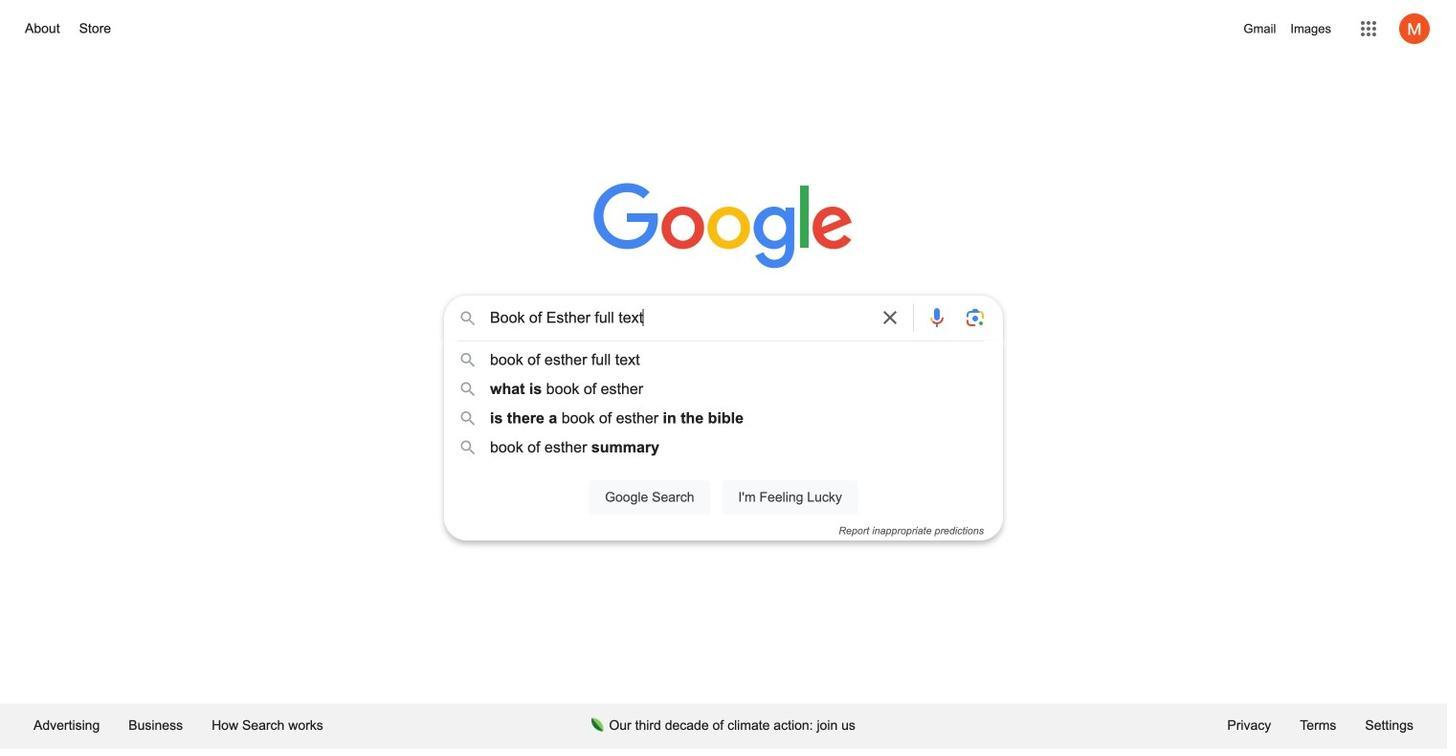 Task type: vqa. For each thing, say whether or not it's contained in the screenshot.
Search by image
yes



Task type: locate. For each thing, give the bounding box(es) containing it.
search by voice image
[[926, 306, 949, 329]]

Search text field
[[490, 307, 867, 333]]

list box
[[444, 346, 1003, 462]]

None search field
[[19, 290, 1428, 541]]



Task type: describe. For each thing, give the bounding box(es) containing it.
google image
[[593, 183, 854, 271]]

I'm Feeling Lucky submit
[[722, 480, 858, 515]]

search by image image
[[964, 306, 987, 329]]



